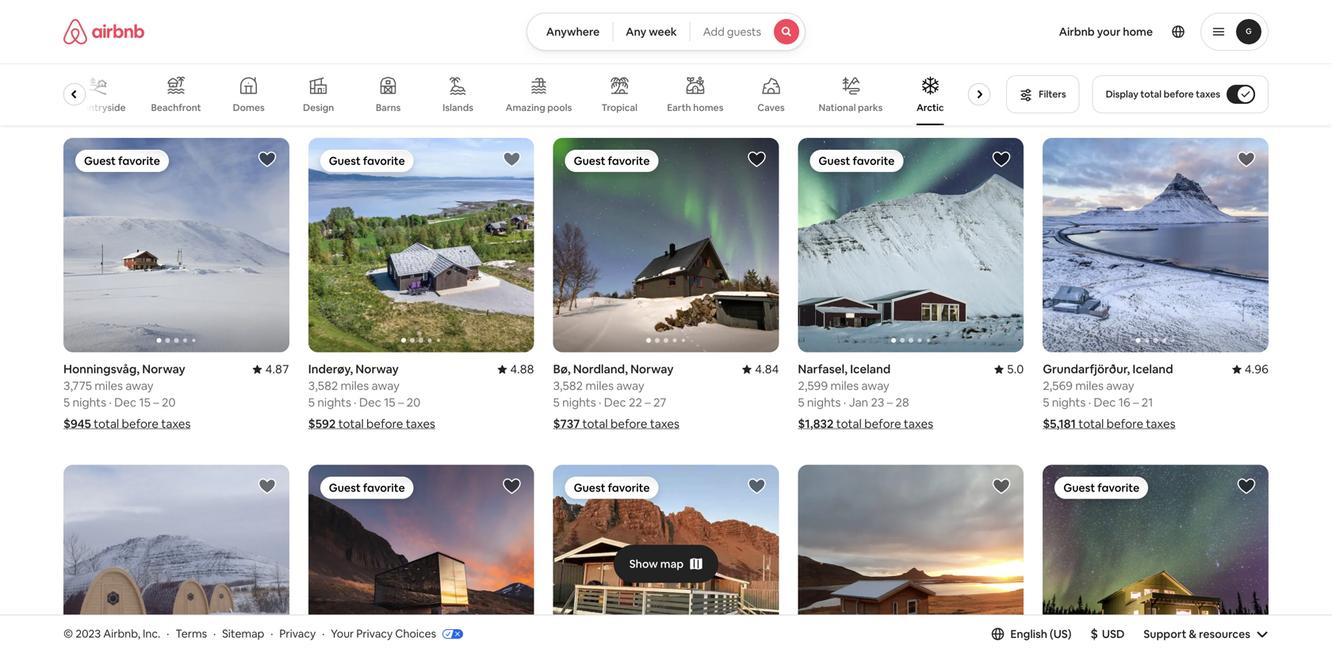 Task type: vqa. For each thing, say whether or not it's contained in the screenshot.


Task type: describe. For each thing, give the bounding box(es) containing it.
total right display
[[1140, 88, 1162, 100]]

taxes for inderøy, norway 3,582 miles away 5 nights · dec 15 – 20 $592 total before taxes
[[406, 416, 435, 432]]

add to wishlist: inderøy, norway image
[[502, 150, 521, 169]]

filters button
[[1006, 75, 1080, 113]]

your
[[331, 627, 354, 641]]

before right display
[[1164, 88, 1194, 100]]

resources
[[1199, 627, 1250, 641]]

2,569
[[1043, 378, 1073, 394]]

add guests
[[703, 25, 761, 39]]

none search field containing anywhere
[[526, 13, 806, 51]]

show
[[629, 557, 658, 571]]

27
[[653, 395, 666, 410]]

5 for 3,582 miles away
[[308, 395, 315, 410]]

english (us)
[[1010, 627, 1072, 641]]

earth
[[667, 101, 691, 114]]

week
[[649, 25, 677, 39]]

earth homes
[[667, 101, 723, 114]]

choices
[[395, 627, 436, 641]]

(us)
[[1050, 627, 1072, 641]]

$737
[[553, 416, 580, 432]]

add guests button
[[690, 13, 806, 51]]

miles for 3,775
[[95, 378, 123, 394]]

dec for 2,569 miles away
[[1094, 395, 1116, 410]]

norway for 3,775 miles away
[[142, 362, 185, 377]]

airbnb your home
[[1059, 25, 1153, 39]]

$945
[[63, 416, 91, 432]]

before for narfasel, iceland 2,599 miles away 5 nights · jan 23 – 28 $1,832 total before taxes
[[864, 416, 901, 432]]

$ usd
[[1091, 626, 1125, 642]]

arctic
[[917, 101, 944, 114]]

4.87
[[265, 362, 289, 377]]

&
[[1189, 627, 1197, 641]]

2023
[[75, 627, 101, 641]]

add to wishlist: narfasel, iceland image
[[992, 150, 1011, 169]]

sitemap
[[222, 627, 264, 641]]

nordland,
[[573, 362, 628, 377]]

taxes for honningsvåg, norway 3,775 miles away 5 nights · dec 15 – 20 $945 total before taxes
[[161, 416, 191, 432]]

inc.
[[143, 627, 160, 641]]

– for 3,582 miles away
[[398, 395, 404, 410]]

– for 3,775 miles away
[[153, 395, 159, 410]]

amazing
[[506, 101, 545, 114]]

28
[[895, 395, 909, 410]]

dec for 3,775 miles away
[[114, 395, 136, 410]]

away inside bø, nordland, norway 3,582 miles away 5 nights · dec 22 – 27 $737 total before taxes
[[616, 378, 644, 394]]

add
[[703, 25, 725, 39]]

20 for 3,582 miles away
[[407, 395, 420, 410]]

miles for 3,582
[[341, 378, 369, 394]]

beachfront
[[151, 101, 201, 114]]

your privacy choices
[[331, 627, 436, 641]]

©
[[63, 627, 73, 641]]

5.0 out of 5 average rating image
[[994, 362, 1024, 377]]

22
[[629, 395, 642, 410]]

national
[[819, 101, 856, 114]]

add to wishlist: yellowknife, canada image
[[1237, 477, 1256, 496]]

bø,
[[553, 362, 571, 377]]

display total before taxes
[[1106, 88, 1220, 100]]

1 privacy from the left
[[279, 627, 316, 641]]

filters
[[1039, 88, 1066, 100]]

before for grundarfjörður, iceland 2,569 miles away 5 nights · dec 16 – 21 $5,181 total before taxes
[[1107, 416, 1143, 432]]

4.88
[[510, 362, 534, 377]]

homes
[[693, 101, 723, 114]]

2 add to wishlist: borgarnes, iceland image from the left
[[992, 477, 1011, 496]]

amazing pools
[[506, 101, 572, 114]]

display
[[1106, 88, 1138, 100]]

grundarfjörður,
[[1043, 362, 1130, 377]]

4.87 out of 5 average rating image
[[253, 362, 289, 377]]

add to wishlist: borgarnes, iceland image
[[258, 477, 277, 496]]

$
[[1091, 626, 1098, 642]]

national parks
[[819, 101, 883, 114]]

pools
[[547, 101, 572, 114]]

total for grundarfjörður, iceland 2,569 miles away 5 nights · dec 16 – 21 $5,181 total before taxes
[[1078, 416, 1104, 432]]

privacy link
[[279, 627, 316, 641]]

2 privacy from the left
[[356, 627, 393, 641]]

© 2023 airbnb, inc. ·
[[63, 627, 169, 641]]

profile element
[[825, 0, 1269, 63]]

anywhere
[[546, 25, 600, 39]]

honningsvåg,
[[63, 362, 140, 377]]

group containing national parks
[[63, 63, 997, 125]]

nights for 2,569
[[1052, 395, 1086, 410]]

miles for 2,599
[[830, 378, 859, 394]]

countryside
[[70, 101, 126, 114]]

taxes for grundarfjörður, iceland 2,569 miles away 5 nights · dec 16 – 21 $5,181 total before taxes
[[1146, 416, 1175, 432]]

bø, nordland, norway 3,582 miles away 5 nights · dec 22 – 27 $737 total before taxes
[[553, 362, 679, 432]]

usd
[[1102, 627, 1125, 641]]

3,582 inside inderøy, norway 3,582 miles away 5 nights · dec 15 – 20 $592 total before taxes
[[308, 378, 338, 394]]

15 for 3,582 miles away
[[384, 395, 395, 410]]

miles inside bø, nordland, norway 3,582 miles away 5 nights · dec 22 – 27 $737 total before taxes
[[585, 378, 614, 394]]

$5,181
[[1043, 416, 1076, 432]]

map
[[660, 557, 684, 571]]

$592
[[308, 416, 336, 432]]

5 for 2,569 miles away
[[1043, 395, 1049, 410]]

islands
[[443, 101, 473, 114]]

5 inside bø, nordland, norway 3,582 miles away 5 nights · dec 22 – 27 $737 total before taxes
[[553, 395, 560, 410]]



Task type: locate. For each thing, give the bounding box(es) containing it.
dec inside inderøy, norway 3,582 miles away 5 nights · dec 15 – 20 $592 total before taxes
[[359, 395, 381, 410]]

iceland for 2,569 miles away
[[1133, 362, 1173, 377]]

away inside honningsvåg, norway 3,775 miles away 5 nights · dec 15 – 20 $945 total before taxes
[[125, 378, 154, 394]]

dec
[[114, 395, 136, 410], [359, 395, 381, 410], [604, 395, 626, 410], [1094, 395, 1116, 410]]

total right $592
[[338, 416, 364, 432]]

away for 2,599 miles away
[[861, 378, 889, 394]]

total right $945
[[94, 416, 119, 432]]

before down the 22
[[611, 416, 647, 432]]

4.84
[[755, 362, 779, 377]]

4.88 out of 5 average rating image
[[497, 362, 534, 377]]

3 – from the left
[[887, 395, 893, 410]]

terms link
[[175, 627, 207, 641]]

iceland for 2,599 miles away
[[850, 362, 891, 377]]

5 inside narfasel, iceland 2,599 miles away 5 nights · jan 23 – 28 $1,832 total before taxes
[[798, 395, 805, 410]]

1 horizontal spatial add to wishlist: borgarnes, iceland image
[[992, 477, 1011, 496]]

your privacy choices link
[[331, 627, 463, 642]]

None search field
[[526, 13, 806, 51]]

taxes inside grundarfjörður, iceland 2,569 miles away 5 nights · dec 16 – 21 $5,181 total before taxes
[[1146, 416, 1175, 432]]

norway inside honningsvåg, norway 3,775 miles away 5 nights · dec 15 – 20 $945 total before taxes
[[142, 362, 185, 377]]

5 nights from the left
[[1052, 395, 1086, 410]]

english (us) button
[[991, 627, 1072, 641]]

dec inside bø, nordland, norway 3,582 miles away 5 nights · dec 22 – 27 $737 total before taxes
[[604, 395, 626, 410]]

$1,832
[[798, 416, 834, 432]]

– inside narfasel, iceland 2,599 miles away 5 nights · jan 23 – 28 $1,832 total before taxes
[[887, 395, 893, 410]]

taxes inside bø, nordland, norway 3,582 miles away 5 nights · dec 22 – 27 $737 total before taxes
[[650, 416, 679, 432]]

5 5 from the left
[[1043, 395, 1049, 410]]

0 horizontal spatial 15
[[139, 395, 151, 410]]

guests
[[727, 25, 761, 39]]

– inside inderøy, norway 3,582 miles away 5 nights · dec 15 – 20 $592 total before taxes
[[398, 395, 404, 410]]

1 20 from the left
[[162, 395, 176, 410]]

norway
[[142, 362, 185, 377], [356, 362, 399, 377], [630, 362, 674, 377]]

1 15 from the left
[[139, 395, 151, 410]]

·
[[109, 395, 112, 410], [354, 395, 357, 410], [843, 395, 846, 410], [599, 395, 601, 410], [1088, 395, 1091, 410], [167, 627, 169, 641], [213, 627, 216, 641], [271, 627, 273, 641], [322, 627, 325, 641]]

15 inside inderøy, norway 3,582 miles away 5 nights · dec 15 – 20 $592 total before taxes
[[384, 395, 395, 410]]

miles down nordland,
[[585, 378, 614, 394]]

5 away from the left
[[1106, 378, 1134, 394]]

your
[[1097, 25, 1121, 39]]

· inside inderøy, norway 3,582 miles away 5 nights · dec 15 – 20 $592 total before taxes
[[354, 395, 357, 410]]

3 nights from the left
[[807, 395, 841, 410]]

total inside grundarfjörður, iceland 2,569 miles away 5 nights · dec 16 – 21 $5,181 total before taxes
[[1078, 416, 1104, 432]]

1 – from the left
[[153, 395, 159, 410]]

norway for 3,582 miles away
[[356, 362, 399, 377]]

away for 3,582 miles away
[[372, 378, 400, 394]]

nights
[[73, 395, 106, 410], [317, 395, 351, 410], [807, 395, 841, 410], [562, 395, 596, 410], [1052, 395, 1086, 410]]

sitemap link
[[222, 627, 264, 641]]

– inside honningsvåg, norway 3,775 miles away 5 nights · dec 15 – 20 $945 total before taxes
[[153, 395, 159, 410]]

1 horizontal spatial iceland
[[1133, 362, 1173, 377]]

inderøy,
[[308, 362, 353, 377]]

16
[[1118, 395, 1130, 410]]

nights up $592
[[317, 395, 351, 410]]

21
[[1141, 395, 1153, 410]]

2 iceland from the left
[[1133, 362, 1173, 377]]

· inside honningsvåg, norway 3,775 miles away 5 nights · dec 15 – 20 $945 total before taxes
[[109, 395, 112, 410]]

add to wishlist: ytri-skeljabrekka, iceland image
[[502, 477, 521, 496]]

add to wishlist: bø, nordland, norway image
[[747, 150, 766, 169]]

airbnb
[[1059, 25, 1095, 39]]

1 add to wishlist: borgarnes, iceland image from the left
[[747, 477, 766, 496]]

3 norway from the left
[[630, 362, 674, 377]]

5 inside honningsvåg, norway 3,775 miles away 5 nights · dec 15 – 20 $945 total before taxes
[[63, 395, 70, 410]]

norway up 27 at the bottom of page
[[630, 362, 674, 377]]

–
[[153, 395, 159, 410], [398, 395, 404, 410], [887, 395, 893, 410], [645, 395, 651, 410], [1133, 395, 1139, 410]]

4 miles from the left
[[585, 378, 614, 394]]

total inside narfasel, iceland 2,599 miles away 5 nights · jan 23 – 28 $1,832 total before taxes
[[836, 416, 862, 432]]

grundarfjörður, iceland 2,569 miles away 5 nights · dec 16 – 21 $5,181 total before taxes
[[1043, 362, 1175, 432]]

iceland inside grundarfjörður, iceland 2,569 miles away 5 nights · dec 16 – 21 $5,181 total before taxes
[[1133, 362, 1173, 377]]

dec inside honningsvåg, norway 3,775 miles away 5 nights · dec 15 – 20 $945 total before taxes
[[114, 395, 136, 410]]

– for 2,569 miles away
[[1133, 395, 1139, 410]]

2 away from the left
[[372, 378, 400, 394]]

– for 2,599 miles away
[[887, 395, 893, 410]]

iceland up the 23
[[850, 362, 891, 377]]

norway right honningsvåg,
[[142, 362, 185, 377]]

total for honningsvåg, norway 3,775 miles away 5 nights · dec 15 – 20 $945 total before taxes
[[94, 416, 119, 432]]

23
[[871, 395, 884, 410]]

taxes inside narfasel, iceland 2,599 miles away 5 nights · jan 23 – 28 $1,832 total before taxes
[[904, 416, 933, 432]]

nights inside grundarfjörður, iceland 2,569 miles away 5 nights · dec 16 – 21 $5,181 total before taxes
[[1052, 395, 1086, 410]]

miles for 2,569
[[1075, 378, 1104, 394]]

20
[[162, 395, 176, 410], [407, 395, 420, 410]]

4 nights from the left
[[562, 395, 596, 410]]

iceland inside narfasel, iceland 2,599 miles away 5 nights · jan 23 – 28 $1,832 total before taxes
[[850, 362, 891, 377]]

2 norway from the left
[[356, 362, 399, 377]]

1 iceland from the left
[[850, 362, 891, 377]]

2 15 from the left
[[384, 395, 395, 410]]

add to wishlist: grundarfjörður, iceland image
[[1237, 150, 1256, 169]]

english
[[1010, 627, 1047, 641]]

5 inside grundarfjörður, iceland 2,569 miles away 5 nights · dec 16 – 21 $5,181 total before taxes
[[1043, 395, 1049, 410]]

4 dec from the left
[[1094, 395, 1116, 410]]

miles down inderøy,
[[341, 378, 369, 394]]

terms
[[175, 627, 207, 641]]

nights inside bø, nordland, norway 3,582 miles away 5 nights · dec 22 – 27 $737 total before taxes
[[562, 395, 596, 410]]

show map button
[[614, 545, 719, 583]]

nights down the '3,775'
[[73, 395, 106, 410]]

away for 2,569 miles away
[[1106, 378, 1134, 394]]

taxes for narfasel, iceland 2,599 miles away 5 nights · jan 23 – 28 $1,832 total before taxes
[[904, 416, 933, 432]]

parks
[[858, 101, 883, 114]]

add to wishlist: honningsvåg, norway image
[[258, 150, 277, 169]]

before inside honningsvåg, norway 3,775 miles away 5 nights · dec 15 – 20 $945 total before taxes
[[122, 416, 159, 432]]

miles down honningsvåg,
[[95, 378, 123, 394]]

caves
[[757, 101, 785, 114]]

any week
[[626, 25, 677, 39]]

before down 16
[[1107, 416, 1143, 432]]

nights for 3,775
[[73, 395, 106, 410]]

0 horizontal spatial 3,582
[[308, 378, 338, 394]]

nights up $737
[[562, 395, 596, 410]]

5
[[63, 395, 70, 410], [308, 395, 315, 410], [798, 395, 805, 410], [553, 395, 560, 410], [1043, 395, 1049, 410]]

20 inside honningsvåg, norway 3,775 miles away 5 nights · dec 15 – 20 $945 total before taxes
[[162, 395, 176, 410]]

away inside narfasel, iceland 2,599 miles away 5 nights · jan 23 – 28 $1,832 total before taxes
[[861, 378, 889, 394]]

4.84 out of 5 average rating image
[[742, 362, 779, 377]]

before for inderøy, norway 3,582 miles away 5 nights · dec 15 – 20 $592 total before taxes
[[366, 416, 403, 432]]

miles
[[95, 378, 123, 394], [341, 378, 369, 394], [830, 378, 859, 394], [585, 378, 614, 394], [1075, 378, 1104, 394]]

away inside inderøy, norway 3,582 miles away 5 nights · dec 15 – 20 $592 total before taxes
[[372, 378, 400, 394]]

total inside inderøy, norway 3,582 miles away 5 nights · dec 15 – 20 $592 total before taxes
[[338, 416, 364, 432]]

support & resources
[[1144, 627, 1250, 641]]

before inside narfasel, iceland 2,599 miles away 5 nights · jan 23 – 28 $1,832 total before taxes
[[864, 416, 901, 432]]

honningsvåg, norway 3,775 miles away 5 nights · dec 15 – 20 $945 total before taxes
[[63, 362, 191, 432]]

2 3,582 from the left
[[553, 378, 583, 394]]

2 nights from the left
[[317, 395, 351, 410]]

miles up jan
[[830, 378, 859, 394]]

privacy
[[279, 627, 316, 641], [356, 627, 393, 641]]

taxes inside honningsvåg, norway 3,775 miles away 5 nights · dec 15 – 20 $945 total before taxes
[[161, 416, 191, 432]]

2 5 from the left
[[308, 395, 315, 410]]

5 for 3,775 miles away
[[63, 395, 70, 410]]

5 miles from the left
[[1075, 378, 1104, 394]]

norway inside bø, nordland, norway 3,582 miles away 5 nights · dec 22 – 27 $737 total before taxes
[[630, 362, 674, 377]]

3 5 from the left
[[798, 395, 805, 410]]

before inside inderøy, norway 3,582 miles away 5 nights · dec 15 – 20 $592 total before taxes
[[366, 416, 403, 432]]

0 horizontal spatial iceland
[[850, 362, 891, 377]]

away for 3,775 miles away
[[125, 378, 154, 394]]

show map
[[629, 557, 684, 571]]

1 3,582 from the left
[[308, 378, 338, 394]]

20 inside inderøy, norway 3,582 miles away 5 nights · dec 15 – 20 $592 total before taxes
[[407, 395, 420, 410]]

2 miles from the left
[[341, 378, 369, 394]]

before inside grundarfjörður, iceland 2,569 miles away 5 nights · dec 16 – 21 $5,181 total before taxes
[[1107, 416, 1143, 432]]

before right $592
[[366, 416, 403, 432]]

3,582 inside bø, nordland, norway 3,582 miles away 5 nights · dec 22 – 27 $737 total before taxes
[[553, 378, 583, 394]]

4 away from the left
[[616, 378, 644, 394]]

1 nights from the left
[[73, 395, 106, 410]]

support
[[1144, 627, 1187, 641]]

before right $945
[[122, 416, 159, 432]]

airbnb your home link
[[1050, 15, 1162, 48]]

0 horizontal spatial norway
[[142, 362, 185, 377]]

total for narfasel, iceland 2,599 miles away 5 nights · jan 23 – 28 $1,832 total before taxes
[[836, 416, 862, 432]]

1 miles from the left
[[95, 378, 123, 394]]

airbnb,
[[103, 627, 140, 641]]

· inside bø, nordland, norway 3,582 miles away 5 nights · dec 22 – 27 $737 total before taxes
[[599, 395, 601, 410]]

domes
[[233, 101, 265, 114]]

3 miles from the left
[[830, 378, 859, 394]]

any
[[626, 25, 646, 39]]

5 down the '3,775'
[[63, 395, 70, 410]]

5 – from the left
[[1133, 395, 1139, 410]]

5 inside inderøy, norway 3,582 miles away 5 nights · dec 15 – 20 $592 total before taxes
[[308, 395, 315, 410]]

1 horizontal spatial 15
[[384, 395, 395, 410]]

miles inside grundarfjörður, iceland 2,569 miles away 5 nights · dec 16 – 21 $5,181 total before taxes
[[1075, 378, 1104, 394]]

5 up $592
[[308, 395, 315, 410]]

· inside grundarfjörður, iceland 2,569 miles away 5 nights · dec 16 – 21 $5,181 total before taxes
[[1088, 395, 1091, 410]]

nights inside honningsvåg, norway 3,775 miles away 5 nights · dec 15 – 20 $945 total before taxes
[[73, 395, 106, 410]]

add to wishlist: borgarnes, iceland image
[[747, 477, 766, 496], [992, 477, 1011, 496]]

nights inside narfasel, iceland 2,599 miles away 5 nights · jan 23 – 28 $1,832 total before taxes
[[807, 395, 841, 410]]

total inside bø, nordland, norway 3,582 miles away 5 nights · dec 22 – 27 $737 total before taxes
[[582, 416, 608, 432]]

1 horizontal spatial 3,582
[[553, 378, 583, 394]]

3,582 down inderøy,
[[308, 378, 338, 394]]

norway inside inderøy, norway 3,582 miles away 5 nights · dec 15 – 20 $592 total before taxes
[[356, 362, 399, 377]]

0 horizontal spatial add to wishlist: borgarnes, iceland image
[[747, 477, 766, 496]]

15 inside honningsvåg, norway 3,775 miles away 5 nights · dec 15 – 20 $945 total before taxes
[[139, 395, 151, 410]]

narfasel, iceland 2,599 miles away 5 nights · jan 23 – 28 $1,832 total before taxes
[[798, 362, 933, 432]]

total
[[1140, 88, 1162, 100], [94, 416, 119, 432], [338, 416, 364, 432], [836, 416, 862, 432], [582, 416, 608, 432], [1078, 416, 1104, 432]]

2 horizontal spatial norway
[[630, 362, 674, 377]]

3,775
[[63, 378, 92, 394]]

jan
[[849, 395, 868, 410]]

before down the 23
[[864, 416, 901, 432]]

anywhere button
[[526, 13, 613, 51]]

nights for 3,582
[[317, 395, 351, 410]]

– inside bø, nordland, norway 3,582 miles away 5 nights · dec 22 – 27 $737 total before taxes
[[645, 395, 651, 410]]

support & resources button
[[1144, 627, 1269, 641]]

1 horizontal spatial norway
[[356, 362, 399, 377]]

5 down 2,599
[[798, 395, 805, 410]]

before inside bø, nordland, norway 3,582 miles away 5 nights · dec 22 – 27 $737 total before taxes
[[611, 416, 647, 432]]

20 for 3,775 miles away
[[162, 395, 176, 410]]

miles down grundarfjörður,
[[1075, 378, 1104, 394]]

total down jan
[[836, 416, 862, 432]]

before for honningsvåg, norway 3,775 miles away 5 nights · dec 15 – 20 $945 total before taxes
[[122, 416, 159, 432]]

2,599
[[798, 378, 828, 394]]

dec inside grundarfjörður, iceland 2,569 miles away 5 nights · dec 16 – 21 $5,181 total before taxes
[[1094, 395, 1116, 410]]

nights for 2,599
[[807, 395, 841, 410]]

2 – from the left
[[398, 395, 404, 410]]

miles inside honningsvåg, norway 3,775 miles away 5 nights · dec 15 – 20 $945 total before taxes
[[95, 378, 123, 394]]

iceland
[[850, 362, 891, 377], [1133, 362, 1173, 377]]

nights inside inderøy, norway 3,582 miles away 5 nights · dec 15 – 20 $592 total before taxes
[[317, 395, 351, 410]]

nights down 2,599
[[807, 395, 841, 410]]

taxes inside inderøy, norway 3,582 miles away 5 nights · dec 15 – 20 $592 total before taxes
[[406, 416, 435, 432]]

4 5 from the left
[[553, 395, 560, 410]]

3,582 down bø,
[[553, 378, 583, 394]]

3 away from the left
[[861, 378, 889, 394]]

3 dec from the left
[[604, 395, 626, 410]]

2 20 from the left
[[407, 395, 420, 410]]

1 dec from the left
[[114, 395, 136, 410]]

1 horizontal spatial 20
[[407, 395, 420, 410]]

0 horizontal spatial privacy
[[279, 627, 316, 641]]

narfasel,
[[798, 362, 848, 377]]

0 horizontal spatial 20
[[162, 395, 176, 410]]

15 for 3,775 miles away
[[139, 395, 151, 410]]

1 norway from the left
[[142, 362, 185, 377]]

terms · sitemap · privacy ·
[[175, 627, 325, 641]]

tropical
[[602, 101, 637, 114]]

privacy right the 'your'
[[356, 627, 393, 641]]

miles inside inderøy, norway 3,582 miles away 5 nights · dec 15 – 20 $592 total before taxes
[[341, 378, 369, 394]]

away inside grundarfjörður, iceland 2,569 miles away 5 nights · dec 16 – 21 $5,181 total before taxes
[[1106, 378, 1134, 394]]

– inside grundarfjörður, iceland 2,569 miles away 5 nights · dec 16 – 21 $5,181 total before taxes
[[1133, 395, 1139, 410]]

5 down 2,569 in the bottom right of the page
[[1043, 395, 1049, 410]]

1 horizontal spatial privacy
[[356, 627, 393, 641]]

group
[[63, 63, 997, 125], [63, 138, 289, 352], [308, 138, 534, 352], [553, 138, 779, 352], [798, 138, 1024, 352], [1043, 138, 1269, 352], [63, 465, 289, 653], [308, 465, 534, 653], [553, 465, 779, 653], [798, 465, 1024, 653], [1043, 465, 1269, 653]]

5.0
[[1007, 362, 1024, 377]]

total right $737
[[582, 416, 608, 432]]

before
[[1164, 88, 1194, 100], [122, 416, 159, 432], [366, 416, 403, 432], [864, 416, 901, 432], [611, 416, 647, 432], [1107, 416, 1143, 432]]

any week button
[[612, 13, 690, 51]]

4.96 out of 5 average rating image
[[1232, 362, 1269, 377]]

total right $5,181 in the right of the page
[[1078, 416, 1104, 432]]

iceland up 21
[[1133, 362, 1173, 377]]

total for inderøy, norway 3,582 miles away 5 nights · dec 15 – 20 $592 total before taxes
[[338, 416, 364, 432]]

design
[[303, 101, 334, 114]]

home
[[1123, 25, 1153, 39]]

· inside narfasel, iceland 2,599 miles away 5 nights · jan 23 – 28 $1,832 total before taxes
[[843, 395, 846, 410]]

inderøy, norway 3,582 miles away 5 nights · dec 15 – 20 $592 total before taxes
[[308, 362, 435, 432]]

barns
[[376, 101, 401, 114]]

miles inside narfasel, iceland 2,599 miles away 5 nights · jan 23 – 28 $1,832 total before taxes
[[830, 378, 859, 394]]

taxes
[[1196, 88, 1220, 100], [161, 416, 191, 432], [406, 416, 435, 432], [904, 416, 933, 432], [650, 416, 679, 432], [1146, 416, 1175, 432]]

norway right inderøy,
[[356, 362, 399, 377]]

4.96
[[1245, 362, 1269, 377]]

1 away from the left
[[125, 378, 154, 394]]

1 5 from the left
[[63, 395, 70, 410]]

5 up $737
[[553, 395, 560, 410]]

5 for 2,599 miles away
[[798, 395, 805, 410]]

total inside honningsvåg, norway 3,775 miles away 5 nights · dec 15 – 20 $945 total before taxes
[[94, 416, 119, 432]]

4 – from the left
[[645, 395, 651, 410]]

nights down 2,569 in the bottom right of the page
[[1052, 395, 1086, 410]]

privacy left the 'your'
[[279, 627, 316, 641]]

15
[[139, 395, 151, 410], [384, 395, 395, 410]]

2 dec from the left
[[359, 395, 381, 410]]

dec for 3,582 miles away
[[359, 395, 381, 410]]



